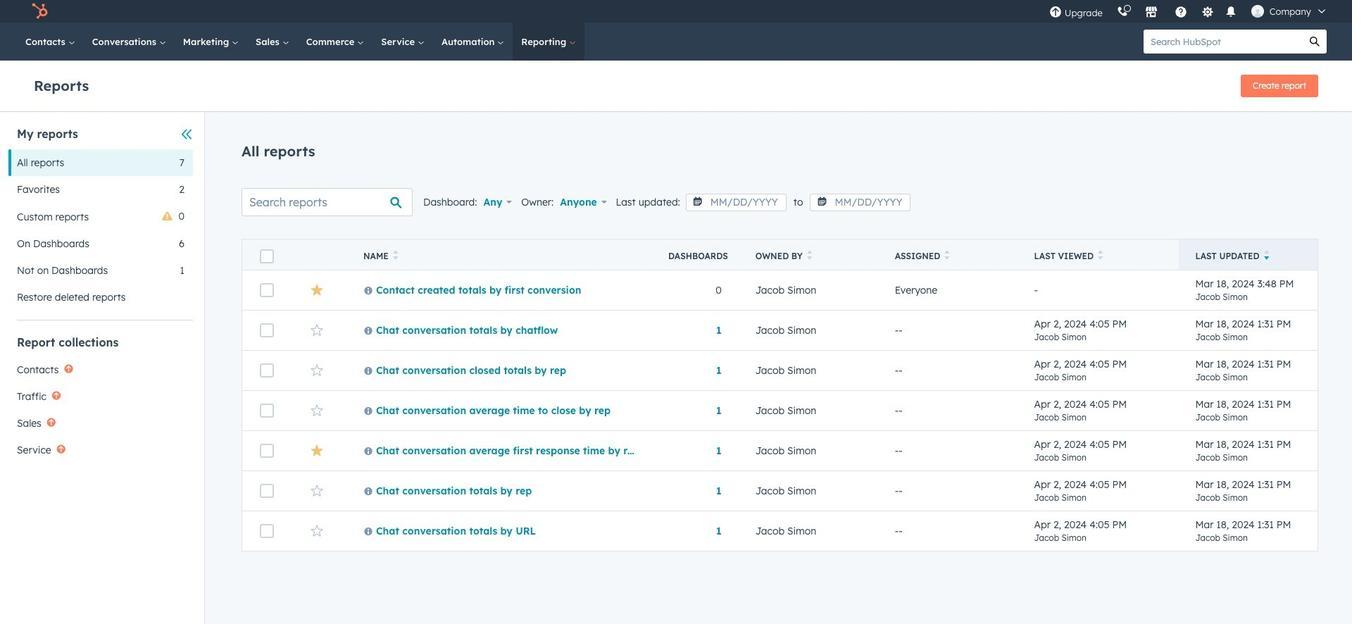 Task type: describe. For each thing, give the bounding box(es) containing it.
2 press to sort. element from the left
[[807, 250, 813, 262]]

3 press to sort. element from the left
[[945, 250, 950, 262]]

descending sort. press to sort ascending. element
[[1264, 250, 1270, 262]]

press to sort. image for second press to sort. element
[[807, 250, 813, 260]]

descending sort. press to sort ascending. image
[[1264, 250, 1270, 260]]

report filters element
[[8, 126, 193, 311]]

press to sort. image
[[393, 250, 398, 260]]

press to sort. image for second press to sort. element from the right
[[945, 250, 950, 260]]



Task type: locate. For each thing, give the bounding box(es) containing it.
0 horizontal spatial mm/dd/yyyy text field
[[686, 194, 787, 211]]

3 press to sort. image from the left
[[1099, 250, 1104, 260]]

Search reports search field
[[242, 188, 413, 216]]

2 mm/dd/yyyy text field from the left
[[811, 194, 911, 211]]

4 press to sort. element from the left
[[1099, 250, 1104, 262]]

Search HubSpot search field
[[1144, 30, 1304, 54]]

1 press to sort. image from the left
[[807, 250, 813, 260]]

MM/DD/YYYY text field
[[686, 194, 787, 211], [811, 194, 911, 211]]

1 horizontal spatial press to sort. image
[[945, 250, 950, 260]]

0 horizontal spatial press to sort. image
[[807, 250, 813, 260]]

report collections element
[[8, 335, 193, 464]]

1 mm/dd/yyyy text field from the left
[[686, 194, 787, 211]]

press to sort. element
[[393, 250, 398, 262], [807, 250, 813, 262], [945, 250, 950, 262], [1099, 250, 1104, 262]]

banner
[[34, 70, 1319, 97]]

marketplaces image
[[1146, 6, 1158, 19]]

2 horizontal spatial press to sort. image
[[1099, 250, 1104, 260]]

1 horizontal spatial mm/dd/yyyy text field
[[811, 194, 911, 211]]

press to sort. image
[[807, 250, 813, 260], [945, 250, 950, 260], [1099, 250, 1104, 260]]

1 press to sort. element from the left
[[393, 250, 398, 262]]

jacob simon image
[[1252, 5, 1265, 18]]

menu
[[1043, 0, 1336, 23]]

2 press to sort. image from the left
[[945, 250, 950, 260]]

press to sort. image for 4th press to sort. element
[[1099, 250, 1104, 260]]



Task type: vqa. For each thing, say whether or not it's contained in the screenshot.
Press to sort. element
yes



